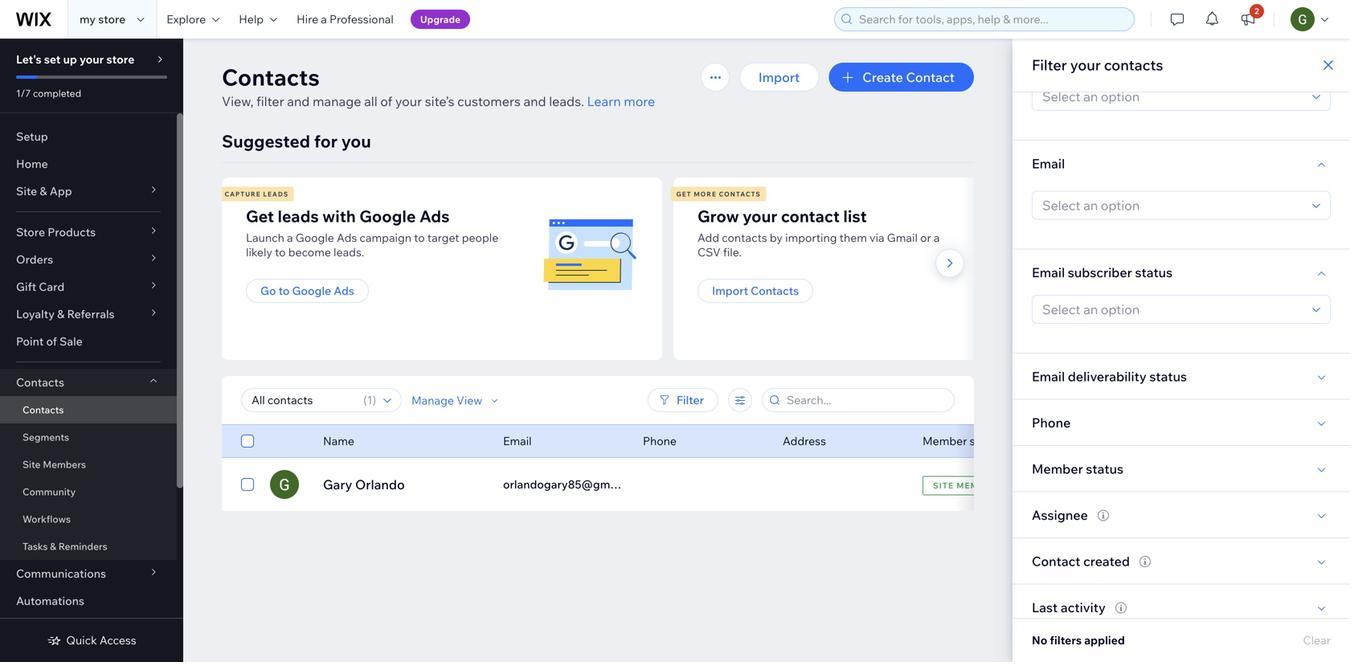 Task type: describe. For each thing, give the bounding box(es) containing it.
2 and from the left
[[524, 93, 546, 109]]

filter button
[[648, 388, 719, 412]]

up
[[63, 52, 77, 66]]

gift card
[[16, 280, 64, 294]]

2
[[1255, 6, 1259, 16]]

& for tasks
[[50, 541, 56, 553]]

1 select an option field from the top
[[1038, 83, 1308, 110]]

1 vertical spatial member
[[1032, 461, 1083, 477]]

your inside grow your contact list add contacts by importing them via gmail or a csv file.
[[743, 206, 778, 226]]

referrals
[[67, 307, 115, 321]]

grow
[[698, 206, 739, 226]]

0 vertical spatial ads
[[420, 206, 450, 226]]

learn
[[587, 93, 621, 109]]

status right deliverability
[[1150, 368, 1187, 384]]

go to google ads button
[[246, 279, 369, 303]]

site member
[[933, 481, 997, 491]]

view
[[457, 393, 482, 407]]

or
[[920, 231, 931, 245]]

hire a professional link
[[287, 0, 403, 39]]

suggested for you
[[222, 131, 371, 152]]

name
[[323, 434, 354, 448]]

segments
[[23, 431, 69, 443]]

& for site
[[40, 184, 47, 198]]

1 horizontal spatial contact
[[1032, 553, 1081, 569]]

your inside 'contacts view, filter and manage all of your site's customers and leads. learn more'
[[395, 93, 422, 109]]

help button
[[229, 0, 287, 39]]

products
[[48, 225, 96, 239]]

1 vertical spatial google
[[296, 231, 334, 245]]

card
[[39, 280, 64, 294]]

view,
[[222, 93, 254, 109]]

go to google ads
[[260, 284, 354, 298]]

community link
[[0, 478, 177, 506]]

orlandogary85@gmail.com
[[503, 477, 648, 492]]

professional
[[330, 12, 394, 26]]

( 1 )
[[363, 393, 376, 407]]

email deliverability status
[[1032, 368, 1187, 384]]

orders
[[16, 252, 53, 266]]

members
[[43, 459, 86, 471]]

import for import
[[759, 69, 800, 85]]

gift card button
[[0, 273, 177, 301]]

1/7
[[16, 87, 31, 99]]

of inside 'contacts view, filter and manage all of your site's customers and leads. learn more'
[[380, 93, 392, 109]]

grow your contact list add contacts by importing them via gmail or a csv file.
[[698, 206, 940, 259]]

capture
[[225, 190, 261, 198]]

site's
[[425, 93, 455, 109]]

people
[[462, 231, 499, 245]]

all
[[364, 93, 378, 109]]

point of sale
[[16, 334, 83, 348]]

0 vertical spatial contacts
[[1104, 56, 1164, 74]]

completed
[[33, 87, 81, 99]]

loyalty & referrals
[[16, 307, 115, 321]]

via
[[870, 231, 885, 245]]

manage
[[412, 393, 454, 407]]

tasks & reminders link
[[0, 533, 177, 560]]

automations link
[[0, 588, 177, 615]]

& for loyalty
[[57, 307, 65, 321]]

manage
[[313, 93, 361, 109]]

no filters applied
[[1032, 633, 1125, 647]]

1/7 completed
[[16, 87, 81, 99]]

contacts inside button
[[751, 284, 799, 298]]

1 horizontal spatial a
[[321, 12, 327, 26]]

launch
[[246, 231, 284, 245]]

subscriber
[[1068, 264, 1132, 280]]

import contacts
[[712, 284, 799, 298]]

a inside grow your contact list add contacts by importing them via gmail or a csv file.
[[934, 231, 940, 245]]

a inside get leads with google ads launch a google ads campaign to target people likely to become leads.
[[287, 231, 293, 245]]

my store
[[80, 12, 126, 26]]

set
[[44, 52, 61, 66]]

status up site member
[[970, 434, 1002, 448]]

0 vertical spatial member
[[923, 434, 967, 448]]

1 and from the left
[[287, 93, 310, 109]]

my
[[80, 12, 96, 26]]

0 vertical spatial phone
[[1032, 415, 1071, 431]]

contacts button
[[0, 369, 177, 396]]

Search for tools, apps, help & more... field
[[854, 8, 1129, 31]]

last activity
[[1032, 599, 1106, 616]]

filter for filter your contacts
[[1032, 56, 1067, 74]]

contacts inside popup button
[[16, 375, 64, 389]]

site members link
[[0, 451, 177, 478]]

csv
[[698, 245, 721, 259]]

google inside button
[[292, 284, 331, 298]]

store products
[[16, 225, 96, 239]]

store products button
[[0, 219, 177, 246]]

0 vertical spatial store
[[98, 12, 126, 26]]

orlando
[[355, 477, 405, 493]]

hire a professional
[[297, 12, 394, 26]]

target
[[427, 231, 459, 245]]

address
[[783, 434, 826, 448]]

hire
[[297, 12, 318, 26]]

with
[[322, 206, 356, 226]]

your inside sidebar element
[[80, 52, 104, 66]]

loyalty
[[16, 307, 55, 321]]

contact inside create contact button
[[906, 69, 955, 85]]

1 vertical spatial phone
[[643, 434, 677, 448]]

setup
[[16, 129, 48, 143]]

select an option field for email subscriber status
[[1038, 296, 1308, 323]]

filter
[[256, 93, 284, 109]]

leads
[[278, 206, 319, 226]]

import button
[[739, 63, 819, 92]]

reminders
[[58, 541, 107, 553]]

of inside sidebar element
[[46, 334, 57, 348]]

)
[[373, 393, 376, 407]]

Search... field
[[782, 389, 949, 412]]

1 vertical spatial ads
[[337, 231, 357, 245]]

get more contacts
[[676, 190, 761, 198]]



Task type: locate. For each thing, give the bounding box(es) containing it.
contacts inside 'contacts view, filter and manage all of your site's customers and leads. learn more'
[[222, 63, 320, 91]]

segments link
[[0, 424, 177, 451]]

contacts up filter on the top
[[222, 63, 320, 91]]

0 horizontal spatial leads.
[[334, 245, 364, 259]]

1 vertical spatial member status
[[1032, 461, 1124, 477]]

contacts
[[222, 63, 320, 91], [751, 284, 799, 298], [16, 375, 64, 389], [23, 404, 64, 416]]

site for site member
[[933, 481, 954, 491]]

filter your contacts
[[1032, 56, 1164, 74]]

site & app
[[16, 184, 72, 198]]

more
[[694, 190, 717, 198]]

phone down deliverability
[[1032, 415, 1071, 431]]

0 horizontal spatial contacts
[[722, 231, 767, 245]]

1 horizontal spatial and
[[524, 93, 546, 109]]

2 vertical spatial to
[[279, 284, 290, 298]]

member
[[923, 434, 967, 448], [1032, 461, 1083, 477], [957, 481, 997, 491]]

google down the become
[[292, 284, 331, 298]]

member status up site member
[[923, 434, 1002, 448]]

store inside sidebar element
[[106, 52, 135, 66]]

0 horizontal spatial contact
[[906, 69, 955, 85]]

import contacts button
[[698, 279, 814, 303]]

0 vertical spatial &
[[40, 184, 47, 198]]

site members
[[23, 459, 86, 471]]

email
[[1032, 155, 1065, 171], [1032, 264, 1065, 280], [1032, 368, 1065, 384], [503, 434, 532, 448]]

list containing get leads with google ads
[[219, 178, 1121, 360]]

1 horizontal spatial &
[[50, 541, 56, 553]]

2 vertical spatial member
[[957, 481, 997, 491]]

become
[[288, 245, 331, 259]]

0 vertical spatial filter
[[1032, 56, 1067, 74]]

list
[[219, 178, 1121, 360]]

phone
[[1032, 415, 1071, 431], [643, 434, 677, 448]]

manage view
[[412, 393, 482, 407]]

store
[[98, 12, 126, 26], [106, 52, 135, 66]]

store down my store
[[106, 52, 135, 66]]

to inside button
[[279, 284, 290, 298]]

ads up target
[[420, 206, 450, 226]]

you
[[341, 131, 371, 152]]

0 vertical spatial leads.
[[549, 93, 584, 109]]

let's set up your store
[[16, 52, 135, 66]]

0 horizontal spatial a
[[287, 231, 293, 245]]

filter for filter
[[677, 393, 704, 407]]

site inside site members link
[[23, 459, 41, 471]]

0 horizontal spatial and
[[287, 93, 310, 109]]

contacts down point of sale
[[16, 375, 64, 389]]

no
[[1032, 633, 1048, 647]]

loyalty & referrals button
[[0, 301, 177, 328]]

& right tasks
[[50, 541, 56, 553]]

contacts
[[1104, 56, 1164, 74], [722, 231, 767, 245]]

suggested
[[222, 131, 310, 152]]

and right customers
[[524, 93, 546, 109]]

upgrade
[[420, 13, 461, 25]]

1 vertical spatial &
[[57, 307, 65, 321]]

import
[[759, 69, 800, 85], [712, 284, 748, 298]]

orders button
[[0, 246, 177, 273]]

sale
[[60, 334, 83, 348]]

3 select an option field from the top
[[1038, 296, 1308, 323]]

2 vertical spatial &
[[50, 541, 56, 553]]

0 vertical spatial select an option field
[[1038, 83, 1308, 110]]

import for import contacts
[[712, 284, 748, 298]]

campaign
[[360, 231, 412, 245]]

1 vertical spatial of
[[46, 334, 57, 348]]

leads. down "with"
[[334, 245, 364, 259]]

customers
[[457, 93, 521, 109]]

2 horizontal spatial a
[[934, 231, 940, 245]]

community
[[23, 486, 76, 498]]

0 horizontal spatial import
[[712, 284, 748, 298]]

&
[[40, 184, 47, 198], [57, 307, 65, 321], [50, 541, 56, 553]]

1 horizontal spatial filter
[[1032, 56, 1067, 74]]

0 vertical spatial to
[[414, 231, 425, 245]]

create contact
[[863, 69, 955, 85]]

of right the all
[[380, 93, 392, 109]]

create contact button
[[829, 63, 974, 92]]

1 horizontal spatial leads.
[[549, 93, 584, 109]]

google up the become
[[296, 231, 334, 245]]

a right hire
[[321, 12, 327, 26]]

access
[[100, 633, 136, 647]]

capture leads
[[225, 190, 289, 198]]

contact created
[[1032, 553, 1130, 569]]

contact down assignee
[[1032, 553, 1081, 569]]

0 horizontal spatial filter
[[677, 393, 704, 407]]

phone down filter button
[[643, 434, 677, 448]]

None checkbox
[[241, 432, 254, 451]]

learn more button
[[587, 92, 655, 111]]

contacts up segments
[[23, 404, 64, 416]]

file.
[[723, 245, 742, 259]]

status right subscriber
[[1135, 264, 1173, 280]]

tasks & reminders
[[23, 541, 107, 553]]

1 horizontal spatial of
[[380, 93, 392, 109]]

2 horizontal spatial &
[[57, 307, 65, 321]]

app
[[50, 184, 72, 198]]

to left target
[[414, 231, 425, 245]]

site inside site & app 'dropdown button'
[[16, 184, 37, 198]]

0 vertical spatial member status
[[923, 434, 1002, 448]]

importing
[[785, 231, 837, 245]]

1 horizontal spatial phone
[[1032, 415, 1071, 431]]

gary
[[323, 477, 352, 493]]

home
[[16, 157, 48, 171]]

contacts view, filter and manage all of your site's customers and leads. learn more
[[222, 63, 655, 109]]

store
[[16, 225, 45, 239]]

1 horizontal spatial import
[[759, 69, 800, 85]]

contacts inside grow your contact list add contacts by importing them via gmail or a csv file.
[[722, 231, 767, 245]]

gift
[[16, 280, 36, 294]]

leads
[[263, 190, 289, 198]]

1 vertical spatial contacts
[[722, 231, 767, 245]]

them
[[840, 231, 867, 245]]

site for site members
[[23, 459, 41, 471]]

google up campaign
[[360, 206, 416, 226]]

created
[[1084, 553, 1130, 569]]

2 vertical spatial site
[[933, 481, 954, 491]]

communications
[[16, 567, 106, 581]]

0 horizontal spatial phone
[[643, 434, 677, 448]]

member status up assignee
[[1032, 461, 1124, 477]]

store right my
[[98, 12, 126, 26]]

0 vertical spatial import
[[759, 69, 800, 85]]

automations
[[16, 594, 84, 608]]

get leads with google ads launch a google ads campaign to target people likely to become leads.
[[246, 206, 499, 259]]

None checkbox
[[241, 475, 254, 494]]

1 vertical spatial contact
[[1032, 553, 1081, 569]]

ads inside go to google ads button
[[334, 284, 354, 298]]

gmail
[[887, 231, 918, 245]]

1 vertical spatial leads.
[[334, 245, 364, 259]]

and right filter on the top
[[287, 93, 310, 109]]

status up assignee
[[1086, 461, 1124, 477]]

1 vertical spatial to
[[275, 245, 286, 259]]

select an option field for email
[[1038, 192, 1308, 219]]

leads. inside get leads with google ads launch a google ads campaign to target people likely to become leads.
[[334, 245, 364, 259]]

1 vertical spatial site
[[23, 459, 41, 471]]

& left app
[[40, 184, 47, 198]]

a right or
[[934, 231, 940, 245]]

gary orlando
[[323, 477, 405, 493]]

setup link
[[0, 123, 177, 150]]

contacts
[[719, 190, 761, 198]]

point
[[16, 334, 44, 348]]

2 vertical spatial ads
[[334, 284, 354, 298]]

a down leads
[[287, 231, 293, 245]]

1 horizontal spatial member status
[[1032, 461, 1124, 477]]

1 horizontal spatial contacts
[[1104, 56, 1164, 74]]

0 horizontal spatial of
[[46, 334, 57, 348]]

sidebar element
[[0, 39, 183, 662]]

assignee
[[1032, 507, 1088, 523]]

of left sale
[[46, 334, 57, 348]]

let's
[[16, 52, 41, 66]]

applied
[[1085, 633, 1125, 647]]

get
[[676, 190, 692, 198]]

1 vertical spatial select an option field
[[1038, 192, 1308, 219]]

& inside 'dropdown button'
[[40, 184, 47, 198]]

2 select an option field from the top
[[1038, 192, 1308, 219]]

1 vertical spatial store
[[106, 52, 135, 66]]

gary orlando image
[[270, 470, 299, 499]]

0 vertical spatial google
[[360, 206, 416, 226]]

quick
[[66, 633, 97, 647]]

your
[[80, 52, 104, 66], [1070, 56, 1101, 74], [395, 93, 422, 109], [743, 206, 778, 226]]

site & app button
[[0, 178, 177, 205]]

(
[[363, 393, 367, 407]]

1 vertical spatial import
[[712, 284, 748, 298]]

1 vertical spatial filter
[[677, 393, 704, 407]]

contact
[[906, 69, 955, 85], [1032, 553, 1081, 569]]

contacts down by
[[751, 284, 799, 298]]

to down launch
[[275, 245, 286, 259]]

deliverability
[[1068, 368, 1147, 384]]

contact right create
[[906, 69, 955, 85]]

0 vertical spatial site
[[16, 184, 37, 198]]

2 vertical spatial select an option field
[[1038, 296, 1308, 323]]

Select an option field
[[1038, 83, 1308, 110], [1038, 192, 1308, 219], [1038, 296, 1308, 323]]

to right go
[[279, 284, 290, 298]]

add
[[698, 231, 720, 245]]

0 horizontal spatial member status
[[923, 434, 1002, 448]]

site for site & app
[[16, 184, 37, 198]]

manage view button
[[412, 393, 502, 408]]

leads. inside 'contacts view, filter and manage all of your site's customers and leads. learn more'
[[549, 93, 584, 109]]

ads down "with"
[[337, 231, 357, 245]]

leads. left "learn"
[[549, 93, 584, 109]]

workflows
[[23, 513, 71, 525]]

0 horizontal spatial &
[[40, 184, 47, 198]]

0 vertical spatial of
[[380, 93, 392, 109]]

& right loyalty
[[57, 307, 65, 321]]

leads.
[[549, 93, 584, 109], [334, 245, 364, 259]]

Unsaved view field
[[247, 389, 359, 412]]

ads down get leads with google ads launch a google ads campaign to target people likely to become leads.
[[334, 284, 354, 298]]

point of sale link
[[0, 328, 177, 355]]

status
[[1135, 264, 1173, 280], [1150, 368, 1187, 384], [970, 434, 1002, 448], [1086, 461, 1124, 477]]

filter inside button
[[677, 393, 704, 407]]

2 vertical spatial google
[[292, 284, 331, 298]]

0 vertical spatial contact
[[906, 69, 955, 85]]

email subscriber status
[[1032, 264, 1173, 280]]

& inside popup button
[[57, 307, 65, 321]]

likely
[[246, 245, 272, 259]]



Task type: vqa. For each thing, say whether or not it's contained in the screenshot.
Analytics & Reports
no



